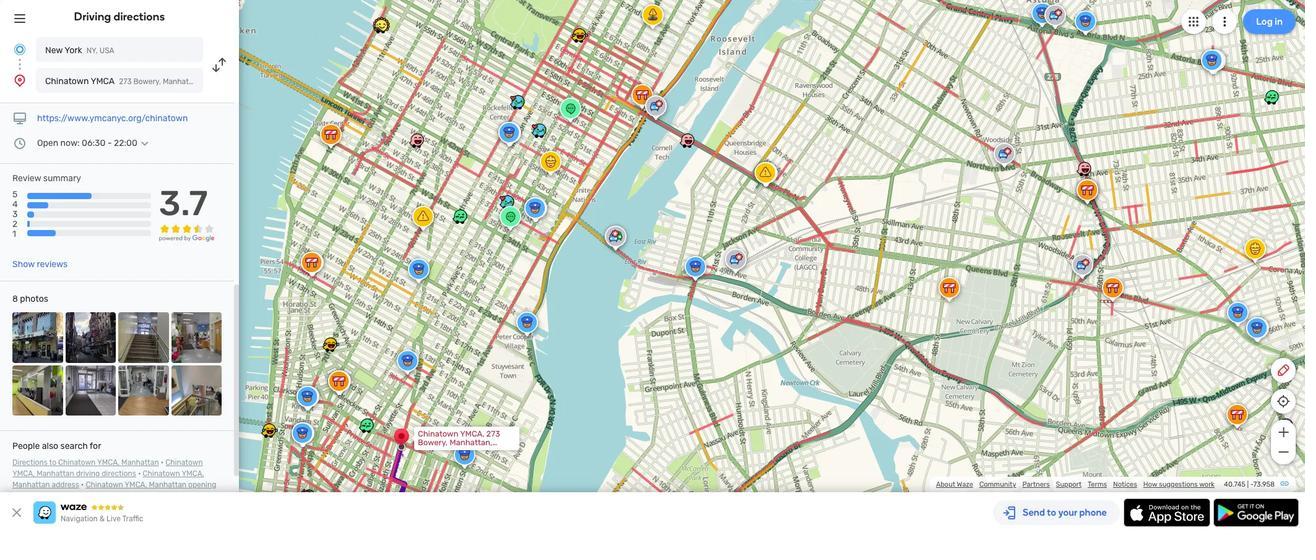 Task type: vqa. For each thing, say whether or not it's contained in the screenshot.
Hwy
no



Task type: locate. For each thing, give the bounding box(es) containing it.
1 vertical spatial bowery,
[[418, 438, 448, 448]]

chinatown inside chinatown ymca, manhattan address
[[143, 470, 180, 479]]

support link
[[1056, 481, 1082, 489]]

manhattan
[[121, 459, 159, 468], [37, 470, 74, 479], [12, 481, 50, 490], [149, 481, 186, 490]]

manhattan up 'hours'
[[12, 481, 50, 490]]

location image
[[12, 73, 27, 88]]

273 inside chinatown ymca, 273 bowery, manhattan, united states
[[487, 430, 500, 439]]

image 4 of chinatown ymca, manhattan image
[[171, 313, 222, 363]]

73.958
[[1254, 481, 1275, 489]]

photos
[[20, 294, 48, 305]]

chevron down image
[[137, 139, 152, 149]]

1 vertical spatial directions
[[102, 470, 136, 479]]

bowery, inside chinatown ymca, 273 bowery, manhattan, united states
[[418, 438, 448, 448]]

chinatown inside 'chinatown ymca, manhattan driving directions'
[[166, 459, 203, 468]]

0 horizontal spatial manhattan,
[[163, 77, 202, 86]]

address
[[52, 481, 79, 490]]

manhattan left opening
[[149, 481, 186, 490]]

- left 22:00
[[108, 138, 112, 149]]

bowery, for ymca,
[[418, 438, 448, 448]]

united inside chinatown ymca, 273 bowery, manhattan, united states
[[418, 447, 443, 456]]

manhattan down 'to'
[[37, 470, 74, 479]]

directions right driving
[[114, 10, 165, 24]]

work
[[1200, 481, 1215, 489]]

search
[[60, 442, 88, 452]]

chinatown
[[45, 76, 89, 87], [418, 430, 459, 439], [58, 459, 96, 468], [166, 459, 203, 468], [143, 470, 180, 479], [86, 481, 123, 490]]

0 vertical spatial united
[[204, 77, 227, 86]]

manhattan up chinatown ymca, manhattan address
[[121, 459, 159, 468]]

states
[[229, 77, 251, 86], [445, 447, 469, 456]]

chinatown ymca, manhattan opening hours link
[[12, 481, 216, 501]]

united
[[204, 77, 227, 86], [418, 447, 443, 456]]

|
[[1248, 481, 1249, 489]]

current location image
[[12, 42, 27, 57]]

image 8 of chinatown ymca, manhattan image
[[171, 366, 222, 416]]

1 horizontal spatial -
[[1251, 481, 1254, 489]]

terms link
[[1088, 481, 1107, 489]]

about waze link
[[936, 481, 973, 489]]

40.745 | -73.958
[[1224, 481, 1275, 489]]

pencil image
[[1276, 364, 1291, 378]]

manhattan, inside chinatown ymca 273 bowery, manhattan, united states
[[163, 77, 202, 86]]

for
[[90, 442, 101, 452]]

x image
[[9, 506, 24, 521]]

review summary
[[12, 173, 81, 184]]

traffic
[[122, 515, 143, 524]]

support
[[1056, 481, 1082, 489]]

22:00
[[114, 138, 137, 149]]

manhattan, inside chinatown ymca, 273 bowery, manhattan, united states
[[450, 438, 492, 448]]

image 3 of chinatown ymca, manhattan image
[[118, 313, 169, 363]]

0 horizontal spatial bowery,
[[133, 77, 161, 86]]

image 6 of chinatown ymca, manhattan image
[[65, 366, 116, 416]]

link image
[[1280, 479, 1290, 489]]

about
[[936, 481, 956, 489]]

navigation
[[61, 515, 98, 524]]

review
[[12, 173, 41, 184]]

directions inside 'chinatown ymca, manhattan driving directions'
[[102, 470, 136, 479]]

states for ymca,
[[445, 447, 469, 456]]

now:
[[60, 138, 80, 149]]

1 vertical spatial manhattan,
[[450, 438, 492, 448]]

clock image
[[12, 136, 27, 151]]

manhattan, for ymca,
[[450, 438, 492, 448]]

open now: 06:30 - 22:00
[[37, 138, 137, 149]]

states inside chinatown ymca 273 bowery, manhattan, united states
[[229, 77, 251, 86]]

1 horizontal spatial united
[[418, 447, 443, 456]]

5
[[12, 190, 18, 200]]

ymca
[[91, 76, 115, 87]]

hours
[[12, 492, 32, 501]]

0 horizontal spatial states
[[229, 77, 251, 86]]

directions
[[12, 459, 48, 468]]

manhattan inside chinatown ymca, manhattan opening hours
[[149, 481, 186, 490]]

bowery,
[[133, 77, 161, 86], [418, 438, 448, 448]]

chinatown for chinatown ymca, manhattan address
[[143, 470, 180, 479]]

chinatown ymca, manhattan opening hours
[[12, 481, 216, 501]]

0 vertical spatial 273
[[119, 77, 132, 86]]

1 vertical spatial united
[[418, 447, 443, 456]]

chinatown ymca, manhattan driving directions link
[[12, 459, 203, 479]]

ymca, for manhattan,
[[460, 430, 485, 439]]

manhattan inside chinatown ymca, manhattan address
[[12, 481, 50, 490]]

0 vertical spatial states
[[229, 77, 251, 86]]

273
[[119, 77, 132, 86], [487, 430, 500, 439]]

summary
[[43, 173, 81, 184]]

3.7
[[159, 183, 208, 224]]

chinatown ymca 273 bowery, manhattan, united states
[[45, 76, 251, 87]]

states inside chinatown ymca, 273 bowery, manhattan, united states
[[445, 447, 469, 456]]

driving directions
[[74, 10, 165, 24]]

https://www.ymcanyc.org/chinatown link
[[37, 113, 188, 124]]

0 vertical spatial manhattan,
[[163, 77, 202, 86]]

ymca, for hours
[[125, 481, 147, 490]]

ymca, inside chinatown ymca, 273 bowery, manhattan, united states
[[460, 430, 485, 439]]

driving
[[76, 470, 100, 479]]

manhattan inside 'chinatown ymca, manhattan driving directions'
[[37, 470, 74, 479]]

1 horizontal spatial manhattan,
[[450, 438, 492, 448]]

ymca, inside 'chinatown ymca, manhattan driving directions'
[[12, 470, 35, 479]]

directions
[[114, 10, 165, 24], [102, 470, 136, 479]]

1 horizontal spatial states
[[445, 447, 469, 456]]

usa
[[100, 46, 114, 55]]

0 vertical spatial bowery,
[[133, 77, 161, 86]]

0 horizontal spatial 273
[[119, 77, 132, 86]]

ymca,
[[460, 430, 485, 439], [97, 459, 120, 468], [12, 470, 35, 479], [182, 470, 204, 479], [125, 481, 147, 490]]

image 5 of chinatown ymca, manhattan image
[[12, 366, 63, 416]]

-
[[108, 138, 112, 149], [1251, 481, 1254, 489]]

1 horizontal spatial 273
[[487, 430, 500, 439]]

5 4 3 2 1
[[12, 190, 18, 240]]

273 for ymca,
[[487, 430, 500, 439]]

united for ymca,
[[418, 447, 443, 456]]

chinatown inside chinatown ymca, manhattan opening hours
[[86, 481, 123, 490]]

united inside chinatown ymca 273 bowery, manhattan, united states
[[204, 77, 227, 86]]

273 inside chinatown ymca 273 bowery, manhattan, united states
[[119, 77, 132, 86]]

manhattan, for ymca
[[163, 77, 202, 86]]

06:30
[[82, 138, 105, 149]]

chinatown inside chinatown ymca, 273 bowery, manhattan, united states
[[418, 430, 459, 439]]

york
[[65, 45, 82, 56]]

zoom out image
[[1276, 445, 1292, 460]]

notices
[[1114, 481, 1137, 489]]

directions to chinatown ymca, manhattan link
[[12, 459, 159, 468]]

1 vertical spatial states
[[445, 447, 469, 456]]

0 horizontal spatial -
[[108, 138, 112, 149]]

1 vertical spatial 273
[[487, 430, 500, 439]]

to
[[49, 459, 56, 468]]

- right '|' on the bottom right of the page
[[1251, 481, 1254, 489]]

1 horizontal spatial bowery,
[[418, 438, 448, 448]]

manhattan,
[[163, 77, 202, 86], [450, 438, 492, 448]]

bowery, inside chinatown ymca 273 bowery, manhattan, united states
[[133, 77, 161, 86]]

ymca, inside chinatown ymca, manhattan opening hours
[[125, 481, 147, 490]]

0 horizontal spatial united
[[204, 77, 227, 86]]

directions up chinatown ymca, manhattan opening hours
[[102, 470, 136, 479]]



Task type: describe. For each thing, give the bounding box(es) containing it.
partners link
[[1023, 481, 1050, 489]]

opening
[[188, 481, 216, 490]]

community
[[980, 481, 1017, 489]]

2
[[12, 219, 17, 230]]

community link
[[980, 481, 1017, 489]]

ny,
[[87, 46, 98, 55]]

open now: 06:30 - 22:00 button
[[37, 138, 152, 149]]

reviews
[[37, 260, 68, 270]]

manhattan for chinatown ymca, manhattan driving directions
[[37, 470, 74, 479]]

new york ny, usa
[[45, 45, 114, 56]]

people also search for
[[12, 442, 101, 452]]

273 for ymca
[[119, 77, 132, 86]]

image 1 of chinatown ymca, manhattan image
[[12, 313, 63, 363]]

chinatown ymca, 273 bowery, manhattan, united states
[[418, 430, 500, 456]]

new
[[45, 45, 63, 56]]

chinatown ymca, manhattan address
[[12, 470, 204, 490]]

chinatown ymca, manhattan driving directions
[[12, 459, 203, 479]]

computer image
[[12, 111, 27, 126]]

chinatown ymca, manhattan address link
[[12, 470, 204, 490]]

image 2 of chinatown ymca, manhattan image
[[65, 313, 116, 363]]

0 vertical spatial directions
[[114, 10, 165, 24]]

1
[[12, 229, 16, 240]]

manhattan for chinatown ymca, manhattan opening hours
[[149, 481, 186, 490]]

manhattan for chinatown ymca, manhattan address
[[12, 481, 50, 490]]

bowery, for ymca
[[133, 77, 161, 86]]

how
[[1144, 481, 1158, 489]]

3
[[12, 209, 18, 220]]

notices link
[[1114, 481, 1137, 489]]

show
[[12, 260, 35, 270]]

live
[[107, 515, 121, 524]]

&
[[100, 515, 105, 524]]

also
[[42, 442, 58, 452]]

8
[[12, 294, 18, 305]]

driving
[[74, 10, 111, 24]]

suggestions
[[1159, 481, 1198, 489]]

waze
[[957, 481, 973, 489]]

chinatown for chinatown ymca, manhattan driving directions
[[166, 459, 203, 468]]

about waze community partners support terms notices how suggestions work
[[936, 481, 1215, 489]]

states for ymca
[[229, 77, 251, 86]]

united for ymca
[[204, 77, 227, 86]]

navigation & live traffic
[[61, 515, 143, 524]]

1 vertical spatial -
[[1251, 481, 1254, 489]]

chinatown for chinatown ymca 273 bowery, manhattan, united states
[[45, 76, 89, 87]]

directions to chinatown ymca, manhattan
[[12, 459, 159, 468]]

40.745
[[1224, 481, 1246, 489]]

0 vertical spatial -
[[108, 138, 112, 149]]

zoom in image
[[1276, 425, 1292, 440]]

people
[[12, 442, 40, 452]]

ymca, inside chinatown ymca, manhattan address
[[182, 470, 204, 479]]

8 photos
[[12, 294, 48, 305]]

open
[[37, 138, 58, 149]]

image 7 of chinatown ymca, manhattan image
[[118, 366, 169, 416]]

chinatown for chinatown ymca, 273 bowery, manhattan, united states
[[418, 430, 459, 439]]

how suggestions work link
[[1144, 481, 1215, 489]]

ymca, for directions
[[12, 470, 35, 479]]

4
[[12, 200, 18, 210]]

chinatown for chinatown ymca, manhattan opening hours
[[86, 481, 123, 490]]

show reviews
[[12, 260, 68, 270]]

partners
[[1023, 481, 1050, 489]]

terms
[[1088, 481, 1107, 489]]

https://www.ymcanyc.org/chinatown
[[37, 113, 188, 124]]



